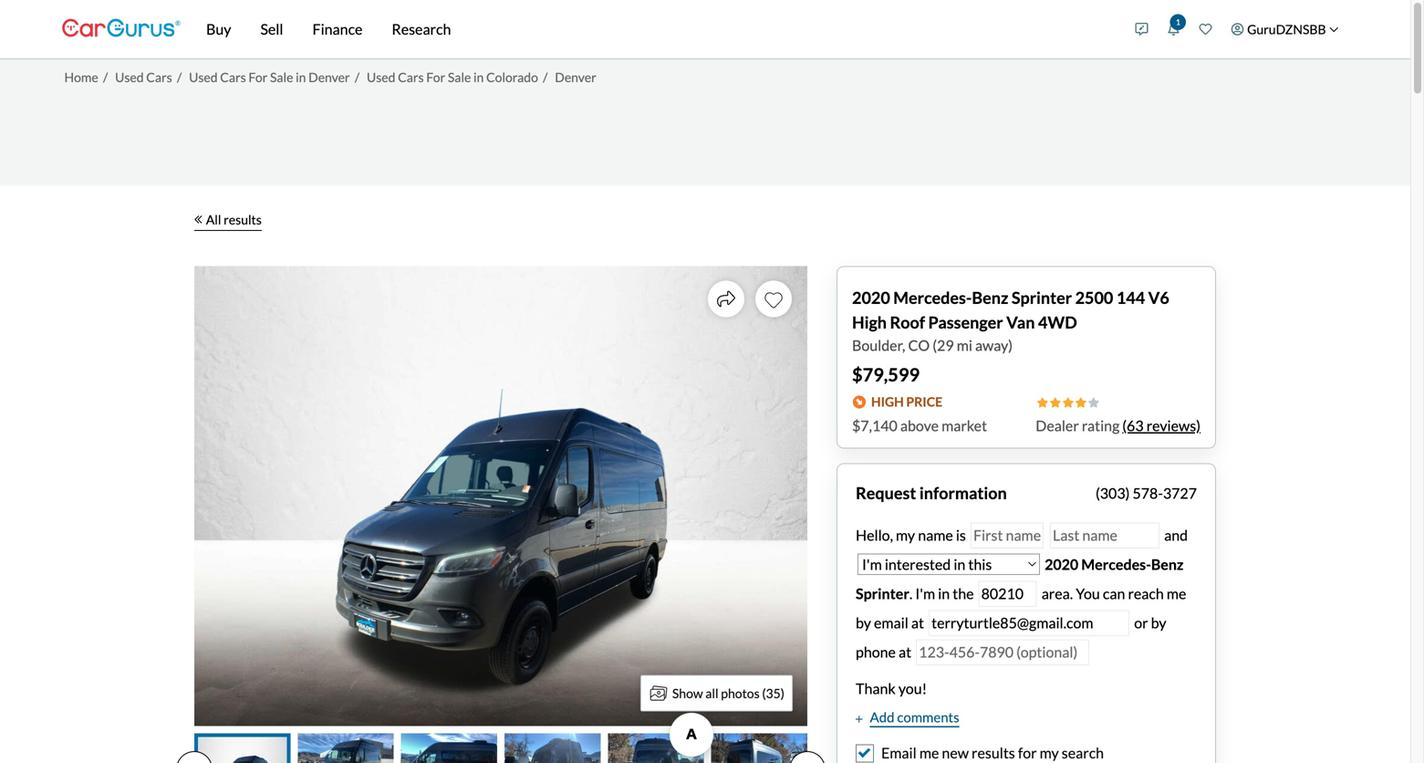 Task type: vqa. For each thing, say whether or not it's contained in the screenshot.
2020 Mercedes-Benz Sprinter's SPRINTER
yes



Task type: describe. For each thing, give the bounding box(es) containing it.
gurudznsbb
[[1248, 21, 1327, 37]]

(63 reviews) button
[[1123, 415, 1201, 437]]

cargurus logo homepage link link
[[62, 3, 181, 55]]

add a car review image
[[1136, 23, 1149, 36]]

mi
[[957, 336, 973, 354]]

0 horizontal spatial me
[[920, 744, 940, 762]]

you!
[[899, 680, 927, 697]]

dealer
[[1036, 417, 1080, 434]]

reach
[[1129, 585, 1164, 602]]

van
[[1007, 312, 1035, 332]]

view vehicle photo 5 image
[[608, 733, 704, 763]]

chevron double left image
[[194, 215, 202, 224]]

2 cars from the left
[[220, 69, 246, 85]]

view vehicle photo 3 image
[[401, 733, 497, 763]]

(303) 578-3727
[[1096, 484, 1197, 502]]

name
[[918, 526, 954, 544]]

show all photos (35) link
[[641, 675, 793, 711]]

1 button
[[1158, 7, 1190, 52]]

request information
[[856, 483, 1007, 503]]

144
[[1117, 288, 1146, 308]]

3 used from the left
[[367, 69, 396, 85]]

home link
[[64, 69, 98, 85]]

add comments button
[[856, 707, 960, 727]]

high
[[852, 312, 887, 332]]

comments
[[898, 709, 960, 725]]

for
[[1018, 744, 1037, 762]]

you
[[1076, 585, 1101, 602]]

1 cars from the left
[[146, 69, 172, 85]]

1 vertical spatial my
[[1040, 744, 1059, 762]]

2 used from the left
[[189, 69, 218, 85]]

3 / from the left
[[355, 69, 360, 85]]

2 sale from the left
[[448, 69, 471, 85]]

the
[[953, 585, 974, 602]]

1 horizontal spatial results
[[972, 744, 1016, 762]]

buy
[[206, 20, 231, 38]]

view vehicle photo 6 image
[[712, 733, 808, 763]]

(303)
[[1096, 484, 1130, 502]]

2 horizontal spatial in
[[938, 585, 950, 602]]

view vehicle photo 2 image
[[298, 733, 394, 763]]

email
[[874, 614, 909, 632]]

by inside area. you can reach me by email at
[[856, 614, 872, 632]]

2020 mercedes-benz sprinter 2500 144 v6 high roof passenger van 4wd boulder, co (29 mi away)
[[852, 288, 1170, 354]]

or
[[1135, 614, 1149, 632]]

information
[[920, 483, 1007, 503]]

$7,140 above market
[[852, 417, 988, 434]]

saved cars image
[[1200, 23, 1213, 36]]

finance
[[313, 20, 363, 38]]

or by phone at
[[856, 614, 1167, 661]]

4wd
[[1039, 312, 1078, 332]]

1
[[1176, 17, 1181, 27]]

benz for 2020 mercedes-benz sprinter
[[1152, 555, 1184, 573]]

0 horizontal spatial in
[[296, 69, 306, 85]]

sprinter for 2020 mercedes-benz sprinter 2500 144 v6 high roof passenger van 4wd boulder, co (29 mi away)
[[1012, 288, 1073, 308]]

sprinter for 2020 mercedes-benz sprinter
[[856, 585, 910, 602]]

used cars for sale in colorado link
[[367, 69, 538, 85]]

view vehicle photo 4 image
[[505, 733, 601, 763]]

v6
[[1149, 288, 1170, 308]]

view vehicle photo 1 image
[[194, 733, 291, 763]]

at inside area. you can reach me by email at
[[912, 614, 925, 632]]

request
[[856, 483, 917, 503]]

photos
[[721, 685, 760, 701]]

(35)
[[762, 685, 785, 701]]

area.
[[1042, 585, 1073, 602]]

and
[[1162, 526, 1188, 544]]

away)
[[976, 336, 1013, 354]]

all results link
[[194, 200, 262, 241]]

home / used cars / used cars for sale in denver / used cars for sale in colorado / denver
[[64, 69, 597, 85]]

1 sale from the left
[[270, 69, 293, 85]]

gurudznsbb menu item
[[1222, 4, 1349, 55]]

by inside the or by phone at
[[1152, 614, 1167, 632]]

research
[[392, 20, 451, 38]]

all
[[706, 685, 719, 701]]

high
[[872, 394, 904, 409]]

co
[[909, 336, 930, 354]]

menu bar containing buy
[[181, 0, 1126, 58]]

i'm
[[916, 585, 936, 602]]

high price
[[872, 394, 943, 409]]

benz for 2020 mercedes-benz sprinter 2500 144 v6 high roof passenger van 4wd boulder, co (29 mi away)
[[972, 288, 1009, 308]]

add comments
[[870, 709, 960, 725]]

1 horizontal spatial in
[[474, 69, 484, 85]]

(63
[[1123, 417, 1144, 434]]

Email address email field
[[929, 610, 1130, 636]]



Task type: locate. For each thing, give the bounding box(es) containing it.
sale
[[270, 69, 293, 85], [448, 69, 471, 85]]

user icon image
[[1232, 23, 1245, 36]]

results right the "all" at the top left
[[224, 212, 262, 227]]

/ right home "link"
[[103, 69, 108, 85]]

sale down sell dropdown button
[[270, 69, 293, 85]]

email me new results for my search
[[882, 744, 1104, 762]]

mercedes- for 2020 mercedes-benz sprinter 2500 144 v6 high roof passenger van 4wd boulder, co (29 mi away)
[[894, 288, 972, 308]]

1 horizontal spatial me
[[1167, 585, 1187, 602]]

search
[[1062, 744, 1104, 762]]

me right "reach" at the bottom right
[[1167, 585, 1187, 602]]

1 vertical spatial mercedes-
[[1082, 555, 1152, 573]]

gurudznsbb menu
[[1126, 4, 1349, 55]]

area. you can reach me by email at
[[856, 585, 1187, 632]]

0 vertical spatial me
[[1167, 585, 1187, 602]]

1 horizontal spatial used
[[189, 69, 218, 85]]

1 denver from the left
[[309, 69, 350, 85]]

sprinter up email at the bottom of page
[[856, 585, 910, 602]]

1 used from the left
[[115, 69, 144, 85]]

is
[[956, 526, 966, 544]]

1 horizontal spatial sale
[[448, 69, 471, 85]]

/ down finance popup button
[[355, 69, 360, 85]]

1 horizontal spatial denver
[[555, 69, 597, 85]]

1 vertical spatial benz
[[1152, 555, 1184, 573]]

1 / from the left
[[103, 69, 108, 85]]

at
[[912, 614, 925, 632], [899, 643, 912, 661]]

mercedes- up can
[[1082, 555, 1152, 573]]

reviews)
[[1147, 417, 1201, 434]]

add
[[870, 709, 895, 725]]

phone
[[856, 643, 896, 661]]

0 vertical spatial 2020
[[852, 288, 891, 308]]

used right home
[[115, 69, 144, 85]]

0 horizontal spatial sale
[[270, 69, 293, 85]]

at inside the or by phone at
[[899, 643, 912, 661]]

roof
[[890, 312, 926, 332]]

plus image
[[856, 714, 863, 724]]

3 cars from the left
[[398, 69, 424, 85]]

used
[[115, 69, 144, 85], [189, 69, 218, 85], [367, 69, 396, 85]]

colorado
[[487, 69, 538, 85]]

cars down cargurus logo homepage link link
[[146, 69, 172, 85]]

mercedes- up roof
[[894, 288, 972, 308]]

$79,599
[[852, 364, 920, 386]]

finance button
[[298, 0, 377, 58]]

1 for from the left
[[249, 69, 268, 85]]

mercedes- for 2020 mercedes-benz sprinter
[[1082, 555, 1152, 573]]

mercedes-
[[894, 288, 972, 308], [1082, 555, 1152, 573]]

1 vertical spatial at
[[899, 643, 912, 661]]

my right for
[[1040, 744, 1059, 762]]

by left email at the bottom of page
[[856, 614, 872, 632]]

denver down finance popup button
[[309, 69, 350, 85]]

.
[[910, 585, 913, 602]]

price
[[907, 394, 943, 409]]

0 horizontal spatial denver
[[309, 69, 350, 85]]

2020 mercedes-benz sprinter
[[856, 555, 1184, 602]]

4 / from the left
[[543, 69, 548, 85]]

in right the i'm
[[938, 585, 950, 602]]

new
[[942, 744, 969, 762]]

me
[[1167, 585, 1187, 602], [920, 744, 940, 762]]

thank you!
[[856, 680, 927, 697]]

home
[[64, 69, 98, 85]]

for down research popup button
[[426, 69, 446, 85]]

for down sell dropdown button
[[249, 69, 268, 85]]

1 horizontal spatial cars
[[220, 69, 246, 85]]

0 vertical spatial mercedes-
[[894, 288, 972, 308]]

2020 up area.
[[1045, 555, 1079, 573]]

can
[[1103, 585, 1126, 602]]

research button
[[377, 0, 466, 58]]

sale left colorado
[[448, 69, 471, 85]]

Zip code field
[[979, 581, 1037, 607]]

benz inside 2020 mercedes-benz sprinter 2500 144 v6 high roof passenger van 4wd boulder, co (29 mi away)
[[972, 288, 1009, 308]]

2 horizontal spatial used
[[367, 69, 396, 85]]

gurudznsbb button
[[1222, 4, 1349, 55]]

1 horizontal spatial my
[[1040, 744, 1059, 762]]

hello, my name is
[[856, 526, 969, 544]]

3727
[[1164, 484, 1197, 502]]

1 horizontal spatial 2020
[[1045, 555, 1079, 573]]

used cars for sale in denver link
[[189, 69, 350, 85]]

rating
[[1082, 417, 1120, 434]]

benz up the passenger
[[972, 288, 1009, 308]]

0 vertical spatial my
[[896, 526, 916, 544]]

dealer rating (63 reviews)
[[1036, 417, 1201, 434]]

0 horizontal spatial 2020
[[852, 288, 891, 308]]

1 vertical spatial 2020
[[1045, 555, 1079, 573]]

me left the new
[[920, 744, 940, 762]]

$7,140
[[852, 417, 898, 434]]

denver
[[309, 69, 350, 85], [555, 69, 597, 85]]

by
[[856, 614, 872, 632], [1152, 614, 1167, 632]]

Phone (optional) telephone field
[[917, 639, 1090, 665]]

2020 up high
[[852, 288, 891, 308]]

2020 for 2020 mercedes-benz sprinter
[[1045, 555, 1079, 573]]

my left name
[[896, 526, 916, 544]]

2 / from the left
[[177, 69, 182, 85]]

. i'm in the
[[910, 585, 977, 602]]

thank
[[856, 680, 896, 697]]

0 horizontal spatial sprinter
[[856, 585, 910, 602]]

sell button
[[246, 0, 298, 58]]

all
[[206, 212, 221, 227]]

/ right colorado
[[543, 69, 548, 85]]

2020 inside "2020 mercedes-benz sprinter"
[[1045, 555, 1079, 573]]

sell
[[261, 20, 283, 38]]

1 horizontal spatial for
[[426, 69, 446, 85]]

benz down and
[[1152, 555, 1184, 573]]

in down sell dropdown button
[[296, 69, 306, 85]]

2020 for 2020 mercedes-benz sprinter 2500 144 v6 high roof passenger van 4wd boulder, co (29 mi away)
[[852, 288, 891, 308]]

show
[[673, 685, 703, 701]]

0 horizontal spatial used
[[115, 69, 144, 85]]

for
[[249, 69, 268, 85], [426, 69, 446, 85]]

/
[[103, 69, 108, 85], [177, 69, 182, 85], [355, 69, 360, 85], [543, 69, 548, 85]]

2 denver from the left
[[555, 69, 597, 85]]

me inside area. you can reach me by email at
[[1167, 585, 1187, 602]]

1 vertical spatial me
[[920, 744, 940, 762]]

1 horizontal spatial mercedes-
[[1082, 555, 1152, 573]]

cargurus logo homepage link image
[[62, 3, 181, 55]]

0 vertical spatial results
[[224, 212, 262, 227]]

share image
[[717, 290, 736, 308]]

my
[[896, 526, 916, 544], [1040, 744, 1059, 762]]

chevron down image
[[1330, 24, 1339, 34]]

1 by from the left
[[856, 614, 872, 632]]

passenger
[[929, 312, 1004, 332]]

market
[[942, 417, 988, 434]]

used cars link
[[115, 69, 172, 85]]

vehicle full photo image
[[194, 266, 808, 726]]

sprinter
[[1012, 288, 1073, 308], [856, 585, 910, 602]]

cars down buy popup button
[[220, 69, 246, 85]]

used down research popup button
[[367, 69, 396, 85]]

sprinter up 4wd at the right of the page
[[1012, 288, 1073, 308]]

in left colorado
[[474, 69, 484, 85]]

buy button
[[192, 0, 246, 58]]

all results
[[206, 212, 262, 227]]

2 by from the left
[[1152, 614, 1167, 632]]

/ right used cars link
[[177, 69, 182, 85]]

0 horizontal spatial by
[[856, 614, 872, 632]]

0 vertical spatial benz
[[972, 288, 1009, 308]]

2020
[[852, 288, 891, 308], [1045, 555, 1079, 573]]

by right or
[[1152, 614, 1167, 632]]

0 vertical spatial at
[[912, 614, 925, 632]]

0 horizontal spatial benz
[[972, 288, 1009, 308]]

mercedes- inside "2020 mercedes-benz sprinter"
[[1082, 555, 1152, 573]]

1 horizontal spatial sprinter
[[1012, 288, 1073, 308]]

2020 inside 2020 mercedes-benz sprinter 2500 144 v6 high roof passenger van 4wd boulder, co (29 mi away)
[[852, 288, 891, 308]]

sprinter inside 2020 mercedes-benz sprinter 2500 144 v6 high roof passenger van 4wd boulder, co (29 mi away)
[[1012, 288, 1073, 308]]

Last name field
[[1051, 523, 1160, 548]]

1 horizontal spatial by
[[1152, 614, 1167, 632]]

(29
[[933, 336, 954, 354]]

boulder,
[[852, 336, 906, 354]]

0 horizontal spatial cars
[[146, 69, 172, 85]]

benz inside "2020 mercedes-benz sprinter"
[[1152, 555, 1184, 573]]

578-
[[1133, 484, 1164, 502]]

email
[[882, 744, 917, 762]]

menu bar
[[181, 0, 1126, 58]]

2500
[[1076, 288, 1114, 308]]

0 vertical spatial sprinter
[[1012, 288, 1073, 308]]

results left for
[[972, 744, 1016, 762]]

benz
[[972, 288, 1009, 308], [1152, 555, 1184, 573]]

hello,
[[856, 526, 894, 544]]

2 for from the left
[[426, 69, 446, 85]]

1 vertical spatial results
[[972, 744, 1016, 762]]

1 horizontal spatial benz
[[1152, 555, 1184, 573]]

mercedes- inside 2020 mercedes-benz sprinter 2500 144 v6 high roof passenger van 4wd boulder, co (29 mi away)
[[894, 288, 972, 308]]

cars down research popup button
[[398, 69, 424, 85]]

at right email at the bottom of page
[[912, 614, 925, 632]]

above
[[901, 417, 939, 434]]

denver right colorado
[[555, 69, 597, 85]]

at right phone
[[899, 643, 912, 661]]

0 horizontal spatial for
[[249, 69, 268, 85]]

tab list
[[194, 733, 808, 763]]

0 horizontal spatial my
[[896, 526, 916, 544]]

1 vertical spatial sprinter
[[856, 585, 910, 602]]

0 horizontal spatial results
[[224, 212, 262, 227]]

0 horizontal spatial mercedes-
[[894, 288, 972, 308]]

used down buy popup button
[[189, 69, 218, 85]]

First name field
[[971, 523, 1044, 548]]

sprinter inside "2020 mercedes-benz sprinter"
[[856, 585, 910, 602]]

show all photos (35)
[[673, 685, 785, 701]]

2 horizontal spatial cars
[[398, 69, 424, 85]]



